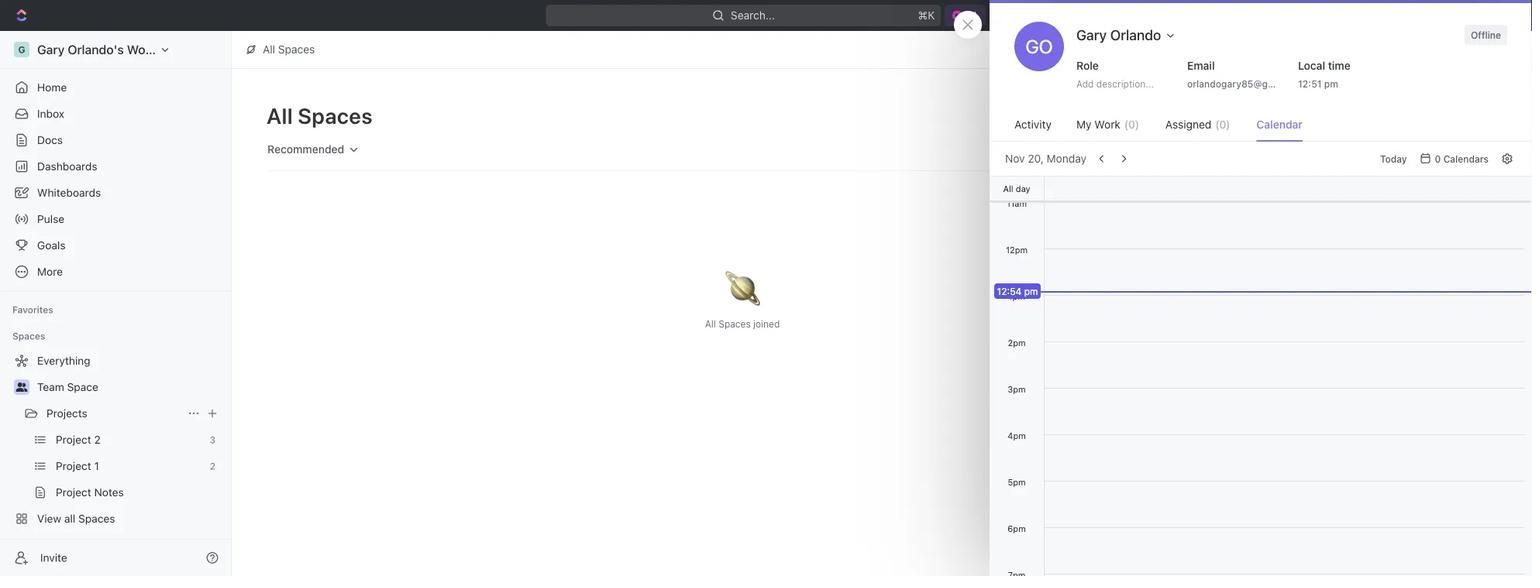 Task type: locate. For each thing, give the bounding box(es) containing it.
project for project 1
[[56, 460, 91, 473]]

(0) right work
[[1124, 118, 1139, 131]]

1 horizontal spatial (0)
[[1215, 118, 1230, 131]]

pm down time
[[1324, 78, 1338, 89]]

1 vertical spatial new
[[1152, 110, 1175, 122]]

pm right 12:54
[[1024, 286, 1038, 297]]

work
[[1095, 118, 1120, 131]]

1 horizontal spatial new
[[1422, 9, 1445, 22]]

projects
[[46, 407, 87, 420]]

view
[[37, 513, 61, 525]]

gary inside sidebar navigation
[[37, 42, 65, 57]]

0 vertical spatial new
[[1422, 9, 1445, 22]]

favorites
[[12, 305, 53, 315]]

20,
[[1028, 152, 1044, 165]]

gary right g
[[37, 42, 65, 57]]

0 horizontal spatial team
[[37, 381, 64, 394]]

12:54
[[997, 286, 1022, 297]]

team space
[[1293, 170, 1355, 183], [37, 381, 98, 394]]

new space
[[1152, 110, 1209, 122]]

team right user group image
[[37, 381, 64, 394]]

inbox
[[37, 107, 64, 120]]

pm
[[1324, 78, 1338, 89], [1024, 286, 1038, 297]]

nov 20, monday
[[1005, 152, 1086, 165]]

all
[[263, 43, 275, 56], [267, 103, 293, 128], [1003, 184, 1013, 194], [705, 319, 716, 329]]

new
[[1422, 9, 1445, 22], [1152, 110, 1175, 122]]

0 horizontal spatial team space
[[37, 381, 98, 394]]

pulse
[[37, 213, 64, 226]]

1
[[94, 460, 99, 473]]

1 vertical spatial team
[[37, 381, 64, 394]]

team space inside sidebar navigation
[[37, 381, 98, 394]]

2 up 1
[[94, 434, 101, 446]]

calendars
[[1443, 153, 1489, 164]]

space up projects in the left bottom of the page
[[67, 381, 98, 394]]

email orlandogary85@gmail.com
[[1187, 59, 1308, 89]]

team space up projects in the left bottom of the page
[[37, 381, 98, 394]]

1 horizontal spatial team space
[[1293, 170, 1355, 183]]

gary orlando's workspace, , element
[[14, 42, 29, 57]]

0 calendars
[[1435, 153, 1489, 164]]

1 vertical spatial team space
[[37, 381, 98, 394]]

new inside "button"
[[1422, 9, 1445, 22]]

all spaces
[[263, 43, 315, 56], [267, 103, 373, 128]]

monday
[[1047, 152, 1086, 165]]

1 horizontal spatial pm
[[1324, 78, 1338, 89]]

create space link
[[6, 533, 222, 558]]

0 horizontal spatial new
[[1152, 110, 1175, 122]]

role
[[1076, 59, 1099, 72]]

calendar
[[1257, 118, 1303, 131]]

go
[[1026, 36, 1053, 57]]

1 vertical spatial project
[[56, 460, 91, 473]]

email
[[1187, 59, 1215, 72]]

project
[[56, 434, 91, 446], [56, 460, 91, 473], [56, 486, 91, 499]]

0 horizontal spatial gary
[[37, 42, 65, 57]]

0 horizontal spatial pm
[[1024, 286, 1038, 297]]

favorites button
[[6, 301, 59, 319]]

team right user group icon
[[1293, 170, 1320, 183]]

activity
[[1014, 118, 1052, 131]]

recommended button
[[260, 136, 367, 163]]

project up "project 1"
[[56, 434, 91, 446]]

today
[[1380, 153, 1407, 164]]

project up view all spaces on the left bottom of the page
[[56, 486, 91, 499]]

(0) right assigned on the right top of page
[[1215, 118, 1230, 131]]

2 vertical spatial project
[[56, 486, 91, 499]]

gary
[[1076, 26, 1107, 43], [37, 42, 65, 57]]

create space
[[37, 539, 105, 552]]

team space down in
[[1293, 170, 1355, 183]]

project left 1
[[56, 460, 91, 473]]

pm inside local time 12:51 pm
[[1324, 78, 1338, 89]]

1 project from the top
[[56, 434, 91, 446]]

2 project from the top
[[56, 460, 91, 473]]

0 vertical spatial pm
[[1324, 78, 1338, 89]]

new down description...
[[1152, 110, 1175, 122]]

space down view all spaces on the left bottom of the page
[[73, 539, 105, 552]]

docs link
[[6, 128, 225, 153]]

tree containing everything
[[6, 349, 225, 558]]

gary orlando button
[[1070, 22, 1183, 48], [1070, 22, 1183, 48]]

all day
[[1003, 184, 1030, 194]]

my work (0)
[[1076, 118, 1139, 131]]

new inside button
[[1152, 110, 1175, 122]]

1 vertical spatial 2
[[210, 461, 215, 472]]

in
[[1330, 130, 1337, 141]]

0 horizontal spatial 2
[[94, 434, 101, 446]]

view all spaces link
[[6, 507, 222, 532]]

g
[[18, 44, 25, 55]]

(0)
[[1124, 118, 1139, 131], [1215, 118, 1230, 131]]

0 vertical spatial all spaces
[[263, 43, 315, 56]]

add description... button
[[1070, 74, 1173, 93]]

spaces
[[278, 43, 315, 56], [298, 103, 373, 128], [1308, 108, 1354, 125], [1264, 130, 1296, 141], [719, 319, 751, 329], [12, 331, 45, 342], [78, 513, 115, 525]]

2 down 3
[[210, 461, 215, 472]]

role add description...
[[1076, 59, 1154, 89]]

1 horizontal spatial team
[[1293, 170, 1320, 183]]

upgrade link
[[1320, 5, 1394, 26]]

0 horizontal spatial (0)
[[1124, 118, 1139, 131]]

more
[[37, 265, 63, 278]]

0 vertical spatial project
[[56, 434, 91, 446]]

space inside button
[[1178, 110, 1209, 122]]

1 vertical spatial all spaces
[[267, 103, 373, 128]]

notes
[[94, 486, 124, 499]]

1pm
[[1008, 291, 1025, 301]]

joined
[[753, 319, 780, 329]]

tree
[[6, 349, 225, 558]]

new space button
[[1129, 104, 1218, 129]]

project for project 2
[[56, 434, 91, 446]]

1 vertical spatial pm
[[1024, 286, 1038, 297]]

3 project from the top
[[56, 486, 91, 499]]

space down email
[[1178, 110, 1209, 122]]

local
[[1298, 59, 1325, 72]]

space
[[1178, 110, 1209, 122], [1323, 170, 1355, 183], [67, 381, 98, 394], [73, 539, 105, 552]]

team
[[1293, 170, 1320, 183], [37, 381, 64, 394]]

1 horizontal spatial gary
[[1076, 26, 1107, 43]]

team space link
[[37, 375, 222, 400]]

1 horizontal spatial 2
[[210, 461, 215, 472]]

project 2 link
[[56, 428, 203, 453]]

time
[[1328, 59, 1351, 72]]

view all spaces
[[37, 513, 115, 525]]

3
[[210, 435, 215, 446]]

gary up "role"
[[1076, 26, 1107, 43]]

left
[[1362, 130, 1376, 141]]

everything link
[[6, 349, 222, 374]]

new right the upgrade
[[1422, 9, 1445, 22]]



Task type: vqa. For each thing, say whether or not it's contained in the screenshot.
New New
yes



Task type: describe. For each thing, give the bounding box(es) containing it.
goals
[[37, 239, 66, 252]]

project 1
[[56, 460, 99, 473]]

workspace
[[127, 42, 191, 57]]

invite
[[40, 552, 67, 565]]

visible
[[1264, 108, 1305, 125]]

gary for gary orlando's workspace
[[37, 42, 65, 57]]

2pm
[[1008, 338, 1026, 348]]

new for new space
[[1152, 110, 1175, 122]]

team inside team space link
[[37, 381, 64, 394]]

day
[[1016, 184, 1030, 194]]

offline
[[1471, 29, 1501, 40]]

all spaces joined
[[705, 319, 780, 329]]

gary orlando
[[1076, 26, 1161, 43]]

0
[[1435, 153, 1441, 164]]

my
[[1076, 118, 1092, 131]]

tree inside sidebar navigation
[[6, 349, 225, 558]]

create
[[37, 539, 70, 552]]

description...
[[1096, 78, 1154, 89]]

⌘k
[[918, 9, 935, 22]]

assigned
[[1165, 118, 1212, 131]]

orlandogary85@gmail.com
[[1187, 78, 1308, 89]]

1 (0) from the left
[[1124, 118, 1139, 131]]

new button
[[1400, 3, 1454, 28]]

project 2
[[56, 434, 101, 446]]

dashboards link
[[6, 154, 225, 179]]

11am
[[1007, 198, 1027, 208]]

upgrade
[[1342, 9, 1386, 22]]

home link
[[6, 75, 225, 100]]

add
[[1076, 78, 1094, 89]]

gary orlando's workspace
[[37, 42, 191, 57]]

today button
[[1374, 150, 1413, 168]]

gary for gary orlando
[[1076, 26, 1107, 43]]

project for project notes
[[56, 486, 91, 499]]

project notes link
[[56, 480, 222, 505]]

inbox link
[[6, 102, 225, 126]]

new for new
[[1422, 9, 1445, 22]]

home
[[37, 81, 67, 94]]

space down in
[[1323, 170, 1355, 183]]

nov 20, monday button
[[1005, 152, 1086, 165]]

recommended
[[267, 143, 344, 156]]

all
[[64, 513, 75, 525]]

0 vertical spatial team space
[[1293, 170, 1355, 183]]

local time 12:51 pm
[[1298, 59, 1351, 89]]

nov
[[1005, 152, 1025, 165]]

sidebar navigation
[[0, 31, 235, 577]]

5pm
[[1008, 477, 1026, 487]]

visible spaces spaces shown in your left sidebar.
[[1264, 108, 1414, 141]]

12pm
[[1006, 245, 1028, 255]]

user group image
[[16, 383, 28, 392]]

projects link
[[46, 401, 181, 426]]

project notes
[[56, 486, 124, 499]]

spaces inside tree
[[78, 513, 115, 525]]

sidebar.
[[1379, 130, 1414, 141]]

pulse link
[[6, 207, 225, 232]]

more button
[[6, 260, 225, 284]]

shown
[[1299, 130, 1327, 141]]

docs
[[37, 134, 63, 146]]

12:54 pm
[[997, 286, 1038, 297]]

3pm
[[1008, 384, 1026, 394]]

project 1 link
[[56, 454, 204, 479]]

orlando
[[1110, 26, 1161, 43]]

user group image
[[1269, 173, 1278, 181]]

assigned (0)
[[1165, 118, 1230, 131]]

2 (0) from the left
[[1215, 118, 1230, 131]]

whiteboards link
[[6, 181, 225, 205]]

orlando's
[[68, 42, 124, 57]]

goals link
[[6, 233, 225, 258]]

everything
[[37, 355, 90, 367]]

12:51
[[1298, 78, 1322, 89]]

6pm
[[1008, 524, 1026, 534]]

search...
[[731, 9, 775, 22]]

0 vertical spatial team
[[1293, 170, 1320, 183]]

your
[[1340, 130, 1359, 141]]

0 vertical spatial 2
[[94, 434, 101, 446]]

dashboards
[[37, 160, 97, 173]]



